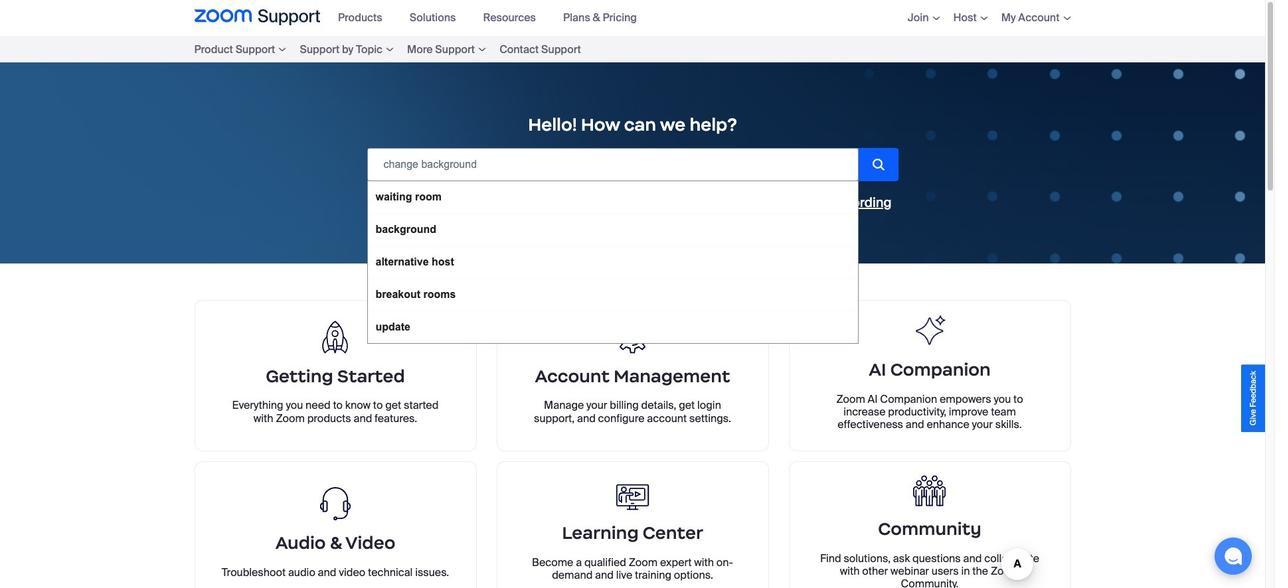 Task type: locate. For each thing, give the bounding box(es) containing it.
zoom support image
[[194, 9, 320, 27]]

search image
[[872, 159, 884, 171], [872, 159, 884, 171]]

None search field
[[367, 148, 868, 344]]

menu bar for search suggestions list box
[[330, 0, 656, 36]]

waiting room option
[[368, 181, 858, 213]]

Search text field
[[368, 149, 858, 181]]

main content
[[0, 62, 1265, 588]]

menu bar
[[330, 0, 656, 36], [888, 0, 1071, 36], [194, 36, 627, 62]]

open chat image
[[1224, 547, 1243, 566]]



Task type: describe. For each thing, give the bounding box(es) containing it.
menu bar for waiting room option
[[194, 36, 627, 62]]

breakout rooms option
[[368, 278, 858, 311]]

alternative host option
[[368, 246, 858, 278]]

search suggestions list box
[[367, 181, 858, 344]]

clear image
[[858, 161, 868, 171]]



Task type: vqa. For each thing, say whether or not it's contained in the screenshot.
calendar icon
no



